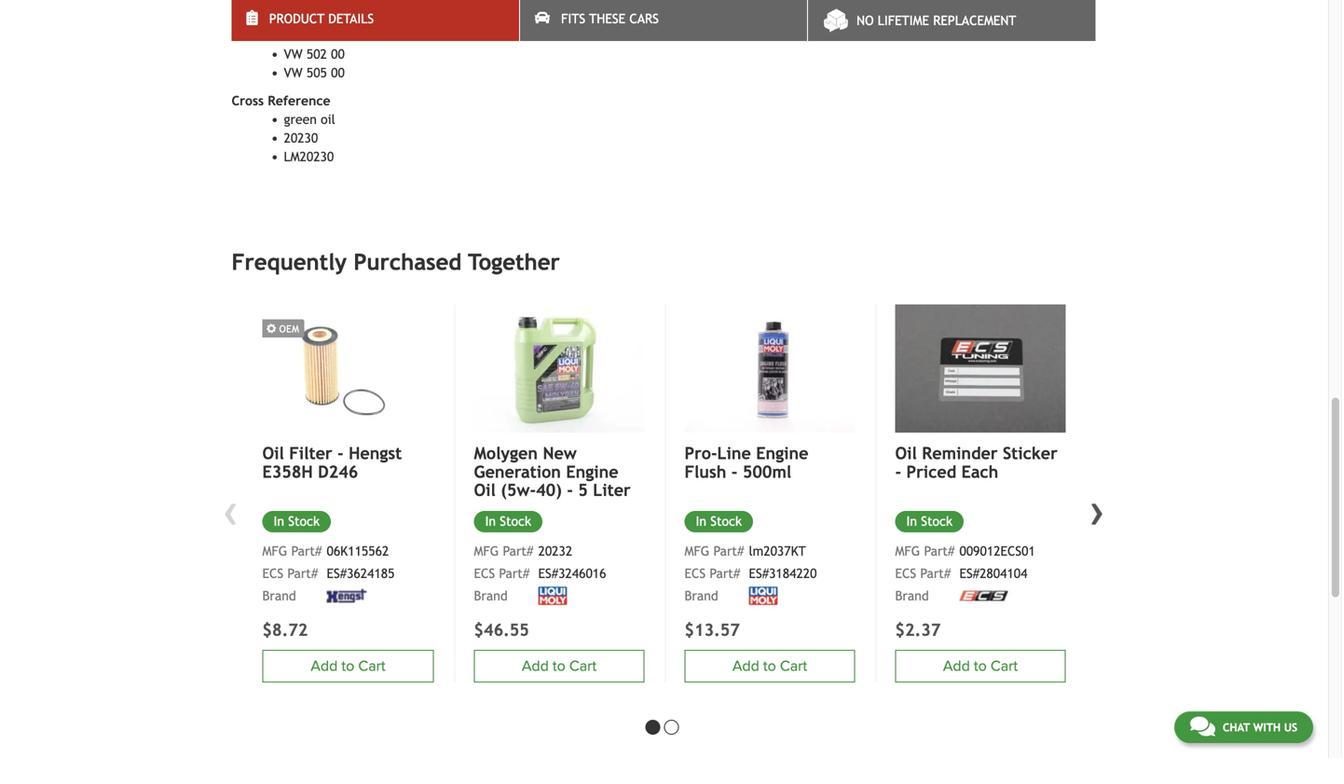 Task type: locate. For each thing, give the bounding box(es) containing it.
1 add to cart from the left
[[311, 657, 386, 675]]

3 ecs from the left
[[896, 566, 917, 581]]

3 brand from the left
[[896, 588, 929, 603]]

- right flush
[[732, 462, 738, 482]]

rn left 0700
[[332, 9, 348, 24]]

flush
[[685, 462, 727, 482]]

brand inside mfg part# 20232 ecs part# es#3246016 brand
[[474, 588, 508, 603]]

no lifetime replacement
[[857, 13, 1017, 28]]

3 add to cart button from the left
[[896, 650, 1066, 682]]

oil reminder sticker - priced each image
[[896, 305, 1066, 433]]

brand inside mfg part# 06k115562 ecs part# es#3624185 brand
[[262, 588, 296, 603]]

add to cart down $46.55
[[522, 657, 597, 675]]

add to cart down ecs image
[[944, 657, 1018, 675]]

es#2804104
[[960, 566, 1028, 581]]

ecs up $2.37
[[896, 566, 917, 581]]

part# left lm2037kt
[[714, 544, 744, 559]]

oil
[[321, 112, 335, 127]]

stock down 'e358h' at the bottom left
[[288, 514, 320, 529]]

add to cart button down hengst icon
[[262, 650, 434, 682]]

in stock down 'e358h' at the bottom left
[[274, 514, 320, 529]]

4 brand from the left
[[474, 588, 508, 603]]

to for $13.57
[[764, 657, 777, 675]]

1 add from the left
[[311, 657, 338, 675]]

fits these cars
[[561, 11, 659, 26]]

add to cart button down $46.55
[[474, 650, 645, 682]]

ecs inside mfg part# 009012ecs01 ecs part# es#2804104 brand
[[896, 566, 917, 581]]

part# left 20232
[[503, 544, 534, 559]]

add to cart button for $2.37
[[896, 650, 1066, 682]]

in stock down (5w-
[[485, 514, 532, 529]]

2 in stock from the left
[[696, 514, 742, 529]]

in down flush
[[696, 514, 707, 529]]

to
[[342, 657, 355, 675], [764, 657, 777, 675], [974, 657, 987, 675], [553, 657, 566, 675]]

3 to from the left
[[974, 657, 987, 675]]

brand up $13.57 on the right of the page
[[685, 588, 719, 603]]

to down hengst icon
[[342, 657, 355, 675]]

1 mfg from the left
[[262, 544, 287, 559]]

mfg inside mfg part# 20232 ecs part# es#3246016 brand
[[474, 544, 499, 559]]

part# left 009012ecs01
[[925, 544, 955, 559]]

add to cart down $13.57 on the right of the page
[[733, 657, 808, 675]]

1 vertical spatial rn
[[332, 28, 348, 43]]

0 vertical spatial 00
[[331, 47, 345, 62]]

2 to from the left
[[764, 657, 777, 675]]

brand up $8.72
[[262, 588, 296, 603]]

fits these cars link
[[520, 0, 808, 41]]

oil filter - hengst e358h d246 link
[[262, 443, 434, 482]]

stock for e358h
[[288, 514, 320, 529]]

add
[[311, 657, 338, 675], [733, 657, 760, 675], [944, 657, 971, 675], [522, 657, 549, 675]]

3 add to cart from the left
[[944, 657, 1018, 675]]

ecs up $13.57 on the right of the page
[[685, 566, 706, 581]]

1 horizontal spatial engine
[[756, 443, 809, 463]]

ecs inside mfg part# 06k115562 ecs part# es#3624185 brand
[[262, 566, 284, 581]]

ecs for $2.37
[[896, 566, 917, 581]]

line
[[718, 443, 751, 463]]

mfg down flush
[[685, 544, 710, 559]]

› link
[[1084, 486, 1112, 535]]

in stock for priced
[[907, 514, 953, 529]]

renault down product
[[284, 28, 328, 43]]

add to cart
[[311, 657, 386, 675], [733, 657, 808, 675], [944, 657, 1018, 675], [522, 657, 597, 675]]

mfg inside mfg part# 009012ecs01 ecs part# es#2804104 brand
[[896, 544, 921, 559]]

4 add to cart from the left
[[522, 657, 597, 675]]

0710
[[352, 28, 379, 43]]

in
[[274, 514, 284, 529], [696, 514, 707, 529], [907, 514, 918, 529], [485, 514, 496, 529]]

rn down the details
[[332, 28, 348, 43]]

renault rn 0700 renault rn 0710 vw 502 00 vw 505 00
[[284, 9, 379, 80]]

4 cart from the left
[[570, 657, 597, 675]]

mfg
[[262, 544, 287, 559], [685, 544, 710, 559], [896, 544, 921, 559], [474, 544, 499, 559]]

cart
[[358, 657, 386, 675], [780, 657, 808, 675], [991, 657, 1018, 675], [570, 657, 597, 675]]

1 to from the left
[[342, 657, 355, 675]]

2 horizontal spatial oil
[[896, 443, 917, 463]]

1 brand from the left
[[262, 588, 296, 603]]

no
[[857, 13, 874, 28]]

renault up 502
[[284, 9, 328, 24]]

ecs for $13.57
[[685, 566, 706, 581]]

vw left 505
[[284, 65, 303, 80]]

filter
[[289, 443, 333, 463]]

mfg up $8.72
[[262, 544, 287, 559]]

renault
[[284, 9, 328, 24], [284, 28, 328, 43]]

3 mfg from the left
[[896, 544, 921, 559]]

3 cart from the left
[[991, 657, 1018, 675]]

chat with us link
[[1175, 711, 1314, 743]]

add down $13.57 on the right of the page
[[733, 657, 760, 675]]

1 in stock from the left
[[274, 514, 320, 529]]

1 in from the left
[[274, 514, 284, 529]]

brand inside the mfg part# lm2037kt ecs part# es#3184220 brand
[[685, 588, 719, 603]]

1 cart from the left
[[358, 657, 386, 675]]

$13.57
[[685, 620, 740, 640]]

4 ecs from the left
[[474, 566, 495, 581]]

4 stock from the left
[[500, 514, 532, 529]]

oil left reminder
[[896, 443, 917, 463]]

in for oil filter - hengst e358h d246
[[274, 514, 284, 529]]

add to cart for $2.37
[[944, 657, 1018, 675]]

hengst
[[349, 443, 402, 463]]

add down hengst icon
[[311, 657, 338, 675]]

- right filter
[[338, 443, 344, 463]]

part# left 06k115562
[[291, 544, 322, 559]]

00 right 502
[[331, 47, 345, 62]]

add to cart for $13.57
[[733, 657, 808, 675]]

2 add to cart from the left
[[733, 657, 808, 675]]

brand up $46.55
[[474, 588, 508, 603]]

2 stock from the left
[[711, 514, 742, 529]]

oil reminder sticker - priced each link
[[896, 443, 1066, 482]]

rn
[[332, 9, 348, 24], [332, 28, 348, 43]]

oil inside "oil reminder sticker - priced each"
[[896, 443, 917, 463]]

in stock for e358h
[[274, 514, 320, 529]]

2 in from the left
[[696, 514, 707, 529]]

stock for oil
[[500, 514, 532, 529]]

- left 5
[[567, 480, 573, 500]]

0 horizontal spatial oil
[[262, 443, 284, 463]]

us
[[1285, 721, 1298, 734]]

in stock
[[274, 514, 320, 529], [696, 514, 742, 529], [907, 514, 953, 529], [485, 514, 532, 529]]

to down liqui moly icon
[[553, 657, 566, 675]]

vw left 502
[[284, 47, 303, 62]]

mfg part# 20232 ecs part# es#3246016 brand
[[474, 544, 607, 603]]

1 add to cart button from the left
[[262, 650, 434, 682]]

00 right 505
[[331, 65, 345, 80]]

stock down (5w-
[[500, 514, 532, 529]]

0 vertical spatial vw
[[284, 47, 303, 62]]

liqui moly image
[[749, 587, 778, 605]]

ecs up $46.55
[[474, 566, 495, 581]]

priced
[[907, 462, 957, 482]]

4 add to cart button from the left
[[474, 650, 645, 682]]

add down ecs image
[[944, 657, 971, 675]]

in down priced
[[907, 514, 918, 529]]

brand inside mfg part# 009012ecs01 ecs part# es#2804104 brand
[[896, 588, 929, 603]]

2 ecs from the left
[[685, 566, 706, 581]]

part# left 'es#3624185'
[[288, 566, 318, 581]]

0 vertical spatial renault
[[284, 9, 328, 24]]

20230
[[284, 131, 318, 146]]

oil reminder sticker - priced each
[[896, 443, 1058, 482]]

add down $46.55
[[522, 657, 549, 675]]

generation
[[474, 462, 561, 482]]

to down liqui moly image
[[764, 657, 777, 675]]

molygen new generation engine oil (5w-40) - 5 liter image
[[474, 305, 645, 433]]

40)
[[536, 480, 562, 500]]

4 in stock from the left
[[485, 514, 532, 529]]

1 00 from the top
[[331, 47, 345, 62]]

engine
[[756, 443, 809, 463], [566, 462, 619, 482]]

mfg inside mfg part# 06k115562 ecs part# es#3624185 brand
[[262, 544, 287, 559]]

add to cart button down $13.57 on the right of the page
[[685, 650, 856, 682]]

brand up $2.37
[[896, 588, 929, 603]]

0 horizontal spatial engine
[[566, 462, 619, 482]]

1 vertical spatial vw
[[284, 65, 303, 80]]

to down ecs image
[[974, 657, 987, 675]]

00
[[331, 47, 345, 62], [331, 65, 345, 80]]

reminder
[[922, 443, 998, 463]]

mfg for oil reminder sticker - priced each
[[896, 544, 921, 559]]

stock down priced
[[922, 514, 953, 529]]

505
[[307, 65, 327, 80]]

oil filter - hengst e358h d246 image
[[262, 305, 434, 433]]

pro-
[[685, 443, 718, 463]]

ecs
[[262, 566, 284, 581], [685, 566, 706, 581], [896, 566, 917, 581], [474, 566, 495, 581]]

in stock down flush
[[696, 514, 742, 529]]

fits
[[561, 11, 586, 26]]

oil left (5w-
[[474, 480, 496, 500]]

brand
[[262, 588, 296, 603], [685, 588, 719, 603], [896, 588, 929, 603], [474, 588, 508, 603]]

vw
[[284, 47, 303, 62], [284, 65, 303, 80]]

add to cart for $8.72
[[311, 657, 386, 675]]

-
[[338, 443, 344, 463], [732, 462, 738, 482], [896, 462, 902, 482], [567, 480, 573, 500]]

in stock down priced
[[907, 514, 953, 529]]

2 mfg from the left
[[685, 544, 710, 559]]

3 in from the left
[[907, 514, 918, 529]]

no lifetime replacement link
[[809, 0, 1096, 41]]

brand for $46.55
[[474, 588, 508, 603]]

chat with us
[[1223, 721, 1298, 734]]

4 in from the left
[[485, 514, 496, 529]]

frequently
[[232, 249, 347, 275]]

2 add from the left
[[733, 657, 760, 675]]

product details link
[[232, 0, 519, 41]]

engine inside molygen new generation engine oil (5w-40) - 5 liter
[[566, 462, 619, 482]]

in down generation
[[485, 514, 496, 529]]

these
[[590, 11, 626, 26]]

oil left filter
[[262, 443, 284, 463]]

3 in stock from the left
[[907, 514, 953, 529]]

add to cart button for $8.72
[[262, 650, 434, 682]]

$46.55
[[474, 620, 530, 640]]

mfg left 20232
[[474, 544, 499, 559]]

add to cart button
[[262, 650, 434, 682], [685, 650, 856, 682], [896, 650, 1066, 682], [474, 650, 645, 682]]

part# left es#2804104
[[921, 566, 951, 581]]

part#
[[291, 544, 322, 559], [714, 544, 744, 559], [925, 544, 955, 559], [503, 544, 534, 559], [288, 566, 318, 581], [710, 566, 741, 581], [921, 566, 951, 581], [499, 566, 530, 581]]

stock down flush
[[711, 514, 742, 529]]

oil
[[262, 443, 284, 463], [896, 443, 917, 463], [474, 480, 496, 500]]

ecs up $8.72
[[262, 566, 284, 581]]

ecs inside mfg part# 20232 ecs part# es#3246016 brand
[[474, 566, 495, 581]]

›
[[1091, 486, 1105, 535]]

3 add from the left
[[944, 657, 971, 675]]

1 horizontal spatial oil
[[474, 480, 496, 500]]

molygen
[[474, 443, 538, 463]]

mfg inside the mfg part# lm2037kt ecs part# es#3184220 brand
[[685, 544, 710, 559]]

3 stock from the left
[[922, 514, 953, 529]]

molygen new generation engine oil (5w-40) - 5 liter
[[474, 443, 631, 500]]

1 vertical spatial renault
[[284, 28, 328, 43]]

add to cart button down ecs image
[[896, 650, 1066, 682]]

2 add to cart button from the left
[[685, 650, 856, 682]]

in stock for -
[[696, 514, 742, 529]]

mfg up $2.37
[[896, 544, 921, 559]]

in down 'e358h' at the bottom left
[[274, 514, 284, 529]]

4 add from the left
[[522, 657, 549, 675]]

0 vertical spatial rn
[[332, 9, 348, 24]]

in for oil reminder sticker - priced each
[[907, 514, 918, 529]]

2 cart from the left
[[780, 657, 808, 675]]

$8.72
[[262, 620, 308, 640]]

- left priced
[[896, 462, 902, 482]]

oil inside oil filter - hengst e358h d246
[[262, 443, 284, 463]]

green
[[284, 112, 317, 127]]

1 stock from the left
[[288, 514, 320, 529]]

ecs inside the mfg part# lm2037kt ecs part# es#3184220 brand
[[685, 566, 706, 581]]

pro-line engine flush - 500ml
[[685, 443, 809, 482]]

1 vertical spatial 00
[[331, 65, 345, 80]]

stock
[[288, 514, 320, 529], [711, 514, 742, 529], [922, 514, 953, 529], [500, 514, 532, 529]]

cross reference green oil 20230 lm20230
[[232, 93, 335, 164]]

liter
[[593, 480, 631, 500]]

add for $13.57
[[733, 657, 760, 675]]

1 ecs from the left
[[262, 566, 284, 581]]

add to cart down hengst icon
[[311, 657, 386, 675]]

4 mfg from the left
[[474, 544, 499, 559]]

2 brand from the left
[[685, 588, 719, 603]]

4 to from the left
[[553, 657, 566, 675]]

500ml
[[743, 462, 792, 482]]

product
[[269, 11, 325, 26]]



Task type: describe. For each thing, give the bounding box(es) containing it.
lm2037kt
[[749, 544, 806, 559]]

oil filter - hengst e358h d246
[[262, 443, 402, 482]]

009012ecs01
[[960, 544, 1036, 559]]

1 vw from the top
[[284, 47, 303, 62]]

in stock for oil
[[485, 514, 532, 529]]

5
[[578, 480, 588, 500]]

add for $2.37
[[944, 657, 971, 675]]

- inside the pro-line engine flush - 500ml
[[732, 462, 738, 482]]

each
[[962, 462, 999, 482]]

ecs for $8.72
[[262, 566, 284, 581]]

sticker
[[1003, 443, 1058, 463]]

mfg part# 009012ecs01 ecs part# es#2804104 brand
[[896, 544, 1036, 603]]

oil for e358h
[[262, 443, 284, 463]]

part# up $13.57 on the right of the page
[[710, 566, 741, 581]]

add to cart for $46.55
[[522, 657, 597, 675]]

pro-line engine flush - 500ml image
[[685, 305, 856, 433]]

2 00 from the top
[[331, 65, 345, 80]]

- inside oil filter - hengst e358h d246
[[338, 443, 344, 463]]

2 rn from the top
[[332, 28, 348, 43]]

mfg part# 06k115562 ecs part# es#3624185 brand
[[262, 544, 395, 603]]

replacement
[[934, 13, 1017, 28]]

part# up $46.55
[[499, 566, 530, 581]]

cart for $46.55
[[570, 657, 597, 675]]

add to cart button for $46.55
[[474, 650, 645, 682]]

molygen new generation engine oil (5w-40) - 5 liter link
[[474, 443, 645, 500]]

es#3184220
[[749, 566, 817, 581]]

in for molygen new generation engine oil (5w-40) - 5 liter
[[485, 514, 496, 529]]

add for $46.55
[[522, 657, 549, 675]]

stock for priced
[[922, 514, 953, 529]]

new
[[543, 443, 577, 463]]

mfg for pro-line engine flush - 500ml
[[685, 544, 710, 559]]

$2.37
[[896, 620, 941, 640]]

with
[[1254, 721, 1281, 734]]

(5w-
[[501, 480, 536, 500]]

cart for $2.37
[[991, 657, 1018, 675]]

frequently purchased together
[[232, 249, 560, 275]]

to for $8.72
[[342, 657, 355, 675]]

add to cart button for $13.57
[[685, 650, 856, 682]]

e358h
[[262, 462, 313, 482]]

together
[[468, 249, 560, 275]]

cars
[[630, 11, 659, 26]]

purchased
[[354, 249, 462, 275]]

oil for priced
[[896, 443, 917, 463]]

details
[[328, 11, 374, 26]]

d246
[[318, 462, 358, 482]]

1 rn from the top
[[332, 9, 348, 24]]

ecs for $46.55
[[474, 566, 495, 581]]

oil inside molygen new generation engine oil (5w-40) - 5 liter
[[474, 480, 496, 500]]

brand for $2.37
[[896, 588, 929, 603]]

pro-line engine flush - 500ml link
[[685, 443, 856, 482]]

- inside "oil reminder sticker - priced each"
[[896, 462, 902, 482]]

mfg part# lm2037kt ecs part# es#3184220 brand
[[685, 544, 817, 603]]

brand for $8.72
[[262, 588, 296, 603]]

mfg for molygen new generation engine oil (5w-40) - 5 liter
[[474, 544, 499, 559]]

lifetime
[[878, 13, 930, 28]]

06k115562
[[327, 544, 389, 559]]

2 renault from the top
[[284, 28, 328, 43]]

engine inside the pro-line engine flush - 500ml
[[756, 443, 809, 463]]

cross
[[232, 93, 264, 108]]

0700
[[352, 9, 379, 24]]

add for $8.72
[[311, 657, 338, 675]]

1 renault from the top
[[284, 9, 328, 24]]

mfg for oil filter - hengst e358h d246
[[262, 544, 287, 559]]

es#3246016
[[539, 566, 607, 581]]

2 vw from the top
[[284, 65, 303, 80]]

chat
[[1223, 721, 1251, 734]]

product details
[[269, 11, 374, 26]]

lm20230
[[284, 149, 334, 164]]

liqui moly image
[[539, 587, 567, 605]]

comments image
[[1191, 715, 1216, 738]]

- inside molygen new generation engine oil (5w-40) - 5 liter
[[567, 480, 573, 500]]

cart for $8.72
[[358, 657, 386, 675]]

502
[[307, 47, 327, 62]]

to for $46.55
[[553, 657, 566, 675]]

20232
[[539, 544, 573, 559]]

reference
[[268, 93, 331, 108]]

es#3624185
[[327, 566, 395, 581]]

brand for $13.57
[[685, 588, 719, 603]]

in for pro-line engine flush - 500ml
[[696, 514, 707, 529]]

ecs image
[[960, 591, 1008, 601]]

to for $2.37
[[974, 657, 987, 675]]

cart for $13.57
[[780, 657, 808, 675]]

hengst image
[[327, 589, 367, 603]]

stock for -
[[711, 514, 742, 529]]



Task type: vqa. For each thing, say whether or not it's contained in the screenshot.
mfg related to Oil Filter - Hengst E358H D246
yes



